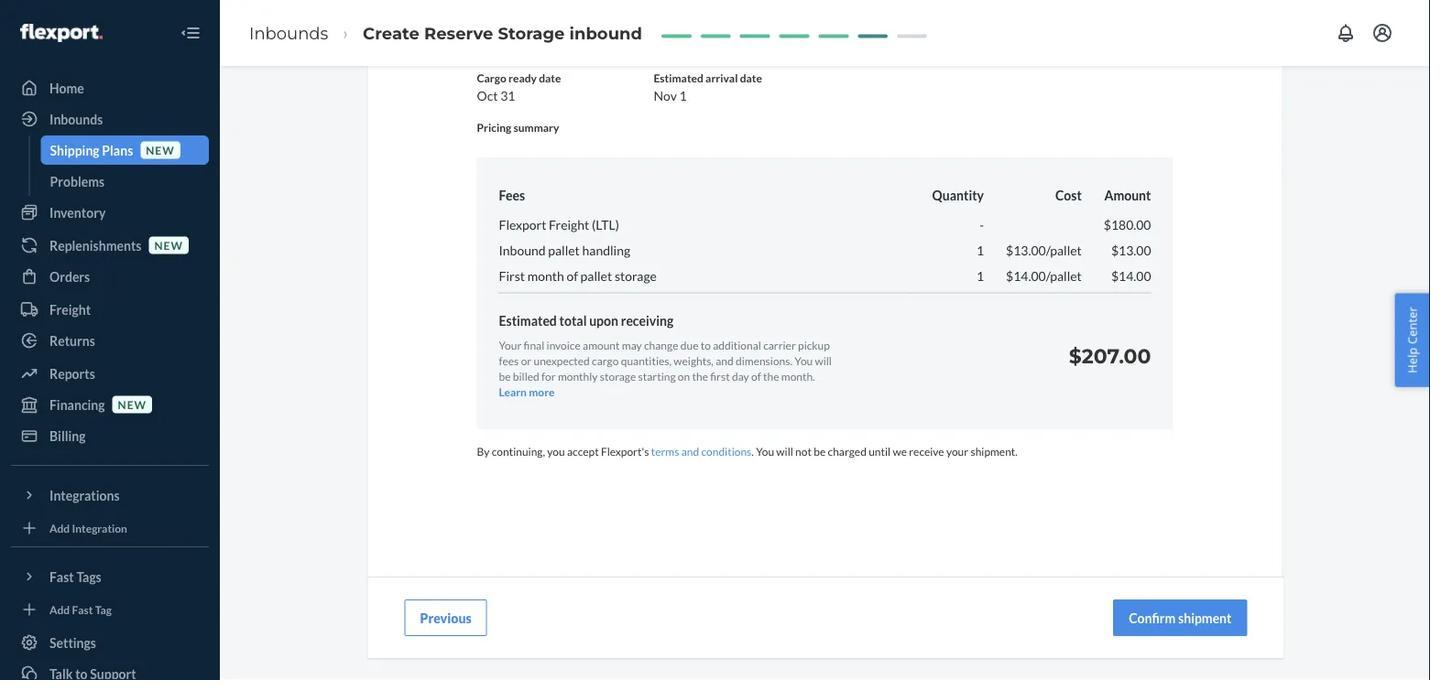 Task type: describe. For each thing, give the bounding box(es) containing it.
previous
[[420, 611, 472, 626]]

storage inside cell
[[615, 268, 657, 284]]

unexpected
[[534, 354, 590, 367]]

pickup
[[798, 339, 830, 352]]

accept
[[567, 445, 599, 459]]

arrival
[[706, 72, 738, 85]]

shipping plans
[[50, 142, 133, 158]]

$13.00 for $13.00
[[1111, 243, 1151, 258]]

add fast tag link
[[11, 599, 209, 621]]

fast tags button
[[11, 563, 209, 592]]

settings link
[[11, 629, 209, 658]]

create reserve storage inbound
[[363, 23, 642, 43]]

$14.00 for $14.00 /pallet
[[1006, 268, 1046, 284]]

of inside cell
[[567, 268, 578, 284]]

shipment
[[1178, 611, 1232, 626]]

0 horizontal spatial inbounds link
[[11, 104, 209, 134]]

(ltl)
[[592, 217, 619, 233]]

cost column header
[[984, 186, 1082, 212]]

weights,
[[674, 354, 714, 367]]

pricing summary
[[477, 120, 559, 134]]

$13.00 /pallet
[[1006, 243, 1082, 258]]

new for financing
[[118, 398, 147, 411]]

replenishments
[[49, 238, 142, 253]]

home
[[49, 80, 84, 96]]

oct
[[477, 88, 498, 103]]

may
[[622, 339, 642, 352]]

cell down - cell
[[910, 293, 984, 305]]

.
[[752, 445, 754, 459]]

inventory link
[[11, 198, 209, 227]]

change
[[644, 339, 678, 352]]

cargo
[[477, 72, 507, 85]]

1 vertical spatial fast
[[72, 603, 93, 617]]

fees
[[499, 354, 519, 367]]

new for replenishments
[[154, 239, 183, 252]]

total
[[559, 313, 587, 329]]

for
[[542, 370, 556, 383]]

row containing fees
[[499, 186, 1151, 212]]

add for add integration
[[49, 522, 70, 535]]

inbound pallet handling cell
[[499, 238, 910, 263]]

integrations button
[[11, 481, 209, 510]]

on
[[678, 370, 690, 383]]

month.
[[781, 370, 815, 383]]

orders link
[[11, 262, 209, 291]]

0 horizontal spatial inbounds
[[49, 111, 103, 127]]

receive
[[909, 445, 944, 459]]

close navigation image
[[180, 22, 202, 44]]

until
[[869, 445, 891, 459]]

handling
[[582, 243, 631, 258]]

amount
[[583, 339, 620, 352]]

flexport's
[[601, 445, 649, 459]]

amount
[[1105, 188, 1151, 203]]

learn
[[499, 386, 527, 399]]

add integration
[[49, 522, 127, 535]]

financing
[[49, 397, 105, 413]]

-
[[980, 217, 984, 233]]

flexport freight (ltl)
[[499, 217, 619, 233]]

flexport logo image
[[20, 24, 102, 42]]

you inside your final invoice amount may change due to additional carrier pickup fees or unexpected cargo quantities, weights, and dimensions. you will be billed for monthly storage starting on the first day of the month. learn more
[[795, 354, 813, 367]]

5 row from the top
[[499, 293, 1151, 305]]

inbound pallet handling
[[499, 243, 631, 258]]

of inside your final invoice amount may change due to additional carrier pickup fees or unexpected cargo quantities, weights, and dimensions. you will be billed for monthly storage starting on the first day of the month. learn more
[[751, 370, 761, 383]]

1 inside estimated arrival date nov 1
[[679, 88, 687, 103]]

$14.00 for $14.00
[[1111, 268, 1151, 284]]

your
[[499, 339, 522, 352]]

freight inside 'cell'
[[549, 217, 589, 233]]

due
[[681, 339, 699, 352]]

quantity column header
[[910, 186, 984, 212]]

pallet inside cell
[[548, 243, 580, 258]]

inventory
[[49, 205, 106, 220]]

add integration link
[[11, 518, 209, 540]]

reports
[[49, 366, 95, 382]]

first month of pallet storage
[[499, 268, 657, 284]]

shipping
[[50, 142, 100, 158]]

storage
[[498, 23, 565, 43]]

pallet inside cell
[[581, 268, 612, 284]]

orders
[[49, 269, 90, 285]]

summary
[[514, 120, 559, 134]]

$207.00
[[1069, 344, 1151, 368]]

estimated arrival date nov 1
[[654, 72, 762, 103]]

by
[[477, 445, 490, 459]]

help
[[1404, 348, 1421, 374]]

new for shipping plans
[[146, 143, 175, 157]]

amount column header
[[1082, 186, 1151, 212]]

dimensions.
[[736, 354, 793, 367]]

continuing,
[[492, 445, 545, 459]]

confirm shipment
[[1129, 611, 1232, 626]]

cargo ready date oct 31
[[477, 72, 561, 103]]

freight link
[[11, 295, 209, 324]]

shipment.
[[971, 445, 1018, 459]]

reserve
[[424, 23, 493, 43]]

quantities,
[[621, 354, 672, 367]]

cost
[[1056, 188, 1082, 203]]

and inside your final invoice amount may change due to additional carrier pickup fees or unexpected cargo quantities, weights, and dimensions. you will be billed for monthly storage starting on the first day of the month. learn more
[[716, 354, 734, 367]]

row group containing flexport freight (ltl)
[[499, 212, 1151, 305]]

be inside your final invoice amount may change due to additional carrier pickup fees or unexpected cargo quantities, weights, and dimensions. you will be billed for monthly storage starting on the first day of the month. learn more
[[499, 370, 511, 383]]

storage inside your final invoice amount may change due to additional carrier pickup fees or unexpected cargo quantities, weights, and dimensions. you will be billed for monthly storage starting on the first day of the month. learn more
[[600, 370, 636, 383]]

help center
[[1404, 307, 1421, 374]]

row containing inbound pallet handling
[[499, 238, 1151, 263]]

not
[[795, 445, 812, 459]]

31
[[500, 88, 515, 103]]

nov
[[654, 88, 677, 103]]

returns
[[49, 333, 95, 349]]

cell up $13.00 /pallet on the right top of page
[[984, 212, 1082, 238]]

integrations
[[49, 488, 120, 504]]



Task type: locate. For each thing, give the bounding box(es) containing it.
quantity
[[932, 188, 984, 203]]

fees
[[499, 188, 525, 203]]

home link
[[11, 73, 209, 103]]

0 vertical spatial /pallet
[[1046, 243, 1082, 258]]

2 $14.00 from the left
[[1111, 268, 1151, 284]]

fast
[[49, 569, 74, 585], [72, 603, 93, 617]]

0 horizontal spatial freight
[[49, 302, 91, 318]]

1 horizontal spatial and
[[716, 354, 734, 367]]

0 vertical spatial new
[[146, 143, 175, 157]]

terms
[[651, 445, 679, 459]]

1 vertical spatial be
[[814, 445, 826, 459]]

0 vertical spatial pallet
[[548, 243, 580, 258]]

1 horizontal spatial you
[[795, 354, 813, 367]]

date
[[539, 72, 561, 85], [740, 72, 762, 85]]

or
[[521, 354, 532, 367]]

of
[[567, 268, 578, 284], [751, 370, 761, 383]]

0 horizontal spatial $14.00
[[1006, 268, 1046, 284]]

$13.00
[[1006, 243, 1046, 258], [1111, 243, 1151, 258]]

0 vertical spatial will
[[815, 354, 832, 367]]

0 vertical spatial inbounds link
[[249, 23, 328, 43]]

1 horizontal spatial inbounds
[[249, 23, 328, 43]]

problems link
[[41, 167, 209, 196]]

1 horizontal spatial will
[[815, 354, 832, 367]]

1 add from the top
[[49, 522, 70, 535]]

0 vertical spatial 1
[[679, 88, 687, 103]]

$13.00 down $180.00
[[1111, 243, 1151, 258]]

will down pickup
[[815, 354, 832, 367]]

reports link
[[11, 359, 209, 389]]

date inside cargo ready date oct 31
[[539, 72, 561, 85]]

1 vertical spatial freight
[[49, 302, 91, 318]]

/pallet for $14.00
[[1046, 268, 1082, 284]]

2 the from the left
[[763, 370, 779, 383]]

and up the first
[[716, 354, 734, 367]]

carrier
[[763, 339, 796, 352]]

1 vertical spatial 1
[[977, 243, 984, 258]]

2 $13.00 from the left
[[1111, 243, 1151, 258]]

1 for $14.00 /pallet
[[977, 268, 984, 284]]

fast left tag
[[72, 603, 93, 617]]

fast inside dropdown button
[[49, 569, 74, 585]]

1 for $13.00 /pallet
[[977, 243, 984, 258]]

you right the .
[[756, 445, 774, 459]]

1
[[679, 88, 687, 103], [977, 243, 984, 258], [977, 268, 984, 284]]

2 row from the top
[[499, 212, 1151, 238]]

0 vertical spatial and
[[716, 354, 734, 367]]

cell down $14.00 /pallet
[[984, 293, 1082, 305]]

row group
[[499, 212, 1151, 305]]

2 date from the left
[[740, 72, 762, 85]]

cell up $207.00
[[1082, 293, 1151, 305]]

flexport freight (ltl) cell
[[499, 212, 910, 238]]

previous button
[[405, 600, 487, 637]]

1 cell
[[910, 238, 984, 263], [910, 263, 984, 293]]

row containing flexport freight (ltl)
[[499, 212, 1151, 238]]

you up month.
[[795, 354, 813, 367]]

1 vertical spatial pallet
[[581, 268, 612, 284]]

new down 'reports' link
[[118, 398, 147, 411]]

new up orders link
[[154, 239, 183, 252]]

freight up inbound pallet handling
[[549, 217, 589, 233]]

row
[[499, 186, 1151, 212], [499, 212, 1151, 238], [499, 238, 1151, 263], [499, 263, 1151, 293], [499, 293, 1151, 305]]

storage down cargo
[[600, 370, 636, 383]]

freight inside 'link'
[[49, 302, 91, 318]]

you
[[547, 445, 565, 459]]

0 vertical spatial be
[[499, 370, 511, 383]]

1 horizontal spatial estimated
[[654, 72, 704, 85]]

1 cell for $13.00
[[910, 238, 984, 263]]

plans
[[102, 142, 133, 158]]

0 vertical spatial inbounds
[[249, 23, 328, 43]]

1 horizontal spatial $14.00
[[1111, 268, 1151, 284]]

1 horizontal spatial of
[[751, 370, 761, 383]]

$180.00
[[1104, 217, 1151, 233]]

0 horizontal spatial will
[[776, 445, 793, 459]]

date for 1
[[740, 72, 762, 85]]

0 vertical spatial estimated
[[654, 72, 704, 85]]

open account menu image
[[1372, 22, 1394, 44]]

returns link
[[11, 326, 209, 356]]

invoice
[[547, 339, 581, 352]]

inbounds link inside breadcrumbs navigation
[[249, 23, 328, 43]]

inbound
[[570, 23, 642, 43]]

your final invoice amount may change due to additional carrier pickup fees or unexpected cargo quantities, weights, and dimensions. you will be billed for monthly storage starting on the first day of the month. learn more
[[499, 339, 832, 399]]

estimated for estimated arrival date nov 1
[[654, 72, 704, 85]]

learn more button
[[499, 385, 555, 400]]

you
[[795, 354, 813, 367], [756, 445, 774, 459]]

be right not
[[814, 445, 826, 459]]

0 horizontal spatial and
[[681, 445, 699, 459]]

1 horizontal spatial freight
[[549, 217, 589, 233]]

new right plans
[[146, 143, 175, 157]]

open notifications image
[[1335, 22, 1357, 44]]

1 vertical spatial inbounds
[[49, 111, 103, 127]]

1 vertical spatial you
[[756, 445, 774, 459]]

charged
[[828, 445, 867, 459]]

add left integration
[[49, 522, 70, 535]]

1 vertical spatial new
[[154, 239, 183, 252]]

fast left tags
[[49, 569, 74, 585]]

inbounds
[[249, 23, 328, 43], [49, 111, 103, 127]]

1 cell down - cell
[[910, 263, 984, 293]]

to
[[701, 339, 711, 352]]

2 add from the top
[[49, 603, 70, 617]]

/pallet up $14.00 /pallet
[[1046, 243, 1082, 258]]

1 vertical spatial of
[[751, 370, 761, 383]]

0 horizontal spatial of
[[567, 268, 578, 284]]

upon
[[589, 313, 618, 329]]

/pallet
[[1046, 243, 1082, 258], [1046, 268, 1082, 284]]

the down dimensions.
[[763, 370, 779, 383]]

inbounds link
[[249, 23, 328, 43], [11, 104, 209, 134]]

date for 31
[[539, 72, 561, 85]]

- cell
[[910, 212, 984, 238]]

your
[[946, 445, 969, 459]]

by continuing, you accept flexport's terms and conditions . you will not be charged until we receive your shipment.
[[477, 445, 1018, 459]]

1 cell for $14.00
[[910, 263, 984, 293]]

estimated up 'final'
[[499, 313, 557, 329]]

date right ready
[[539, 72, 561, 85]]

$13.00 up $14.00 /pallet
[[1006, 243, 1046, 258]]

estimated total upon receiving
[[499, 313, 674, 329]]

cell up to
[[499, 293, 910, 305]]

0 vertical spatial freight
[[549, 217, 589, 233]]

estimated for estimated total upon receiving
[[499, 313, 557, 329]]

date inside estimated arrival date nov 1
[[740, 72, 762, 85]]

$14.00 down $180.00
[[1111, 268, 1151, 284]]

be
[[499, 370, 511, 383], [814, 445, 826, 459]]

storage down handling
[[615, 268, 657, 284]]

help center button
[[1395, 293, 1430, 387]]

of right "day"
[[751, 370, 761, 383]]

final
[[524, 339, 545, 352]]

1 /pallet from the top
[[1046, 243, 1082, 258]]

will left not
[[776, 445, 793, 459]]

1 1 cell from the top
[[910, 238, 984, 263]]

will inside your final invoice amount may change due to additional carrier pickup fees or unexpected cargo quantities, weights, and dimensions. you will be billed for monthly storage starting on the first day of the month. learn more
[[815, 354, 832, 367]]

/pallet for $13.00
[[1046, 243, 1082, 258]]

0 vertical spatial fast
[[49, 569, 74, 585]]

0 vertical spatial you
[[795, 354, 813, 367]]

1 horizontal spatial the
[[763, 370, 779, 383]]

0 horizontal spatial date
[[539, 72, 561, 85]]

1 vertical spatial and
[[681, 445, 699, 459]]

be down fees
[[499, 370, 511, 383]]

pallet down flexport freight (ltl)
[[548, 243, 580, 258]]

1 $13.00 from the left
[[1006, 243, 1046, 258]]

1 vertical spatial inbounds link
[[11, 104, 209, 134]]

date right arrival
[[740, 72, 762, 85]]

cell
[[984, 212, 1082, 238], [499, 293, 910, 305], [910, 293, 984, 305], [984, 293, 1082, 305], [1082, 293, 1151, 305]]

add up settings at left
[[49, 603, 70, 617]]

and right terms
[[681, 445, 699, 459]]

will
[[815, 354, 832, 367], [776, 445, 793, 459]]

add for add fast tag
[[49, 603, 70, 617]]

add fast tag
[[49, 603, 112, 617]]

0 horizontal spatial be
[[499, 370, 511, 383]]

1 row from the top
[[499, 186, 1151, 212]]

1 vertical spatial add
[[49, 603, 70, 617]]

pricing
[[477, 120, 511, 134]]

1 horizontal spatial date
[[740, 72, 762, 85]]

1 vertical spatial /pallet
[[1046, 268, 1082, 284]]

fees column header
[[499, 186, 910, 212]]

fast tags
[[49, 569, 101, 585]]

2 /pallet from the top
[[1046, 268, 1082, 284]]

0 horizontal spatial $13.00
[[1006, 243, 1046, 258]]

2 vertical spatial new
[[118, 398, 147, 411]]

table containing fees
[[499, 186, 1151, 305]]

cargo
[[592, 354, 619, 367]]

first
[[710, 370, 730, 383]]

billed
[[513, 370, 539, 383]]

inbounds inside breadcrumbs navigation
[[249, 23, 328, 43]]

receiving
[[621, 313, 674, 329]]

billing link
[[11, 422, 209, 451]]

1 vertical spatial storage
[[600, 370, 636, 383]]

$13.00 for $13.00 /pallet
[[1006, 243, 1046, 258]]

row containing first month of pallet storage
[[499, 263, 1151, 293]]

settings
[[49, 635, 96, 651]]

0 horizontal spatial pallet
[[548, 243, 580, 258]]

breadcrumbs navigation
[[235, 6, 657, 60]]

0 vertical spatial storage
[[615, 268, 657, 284]]

0 horizontal spatial estimated
[[499, 313, 557, 329]]

month
[[527, 268, 564, 284]]

storage
[[615, 268, 657, 284], [600, 370, 636, 383]]

freight
[[549, 217, 589, 233], [49, 302, 91, 318]]

0 horizontal spatial you
[[756, 445, 774, 459]]

additional
[[713, 339, 761, 352]]

/pallet down $13.00 /pallet on the right top of page
[[1046, 268, 1082, 284]]

first month of pallet storage cell
[[499, 263, 910, 293]]

0 horizontal spatial the
[[692, 370, 708, 383]]

2 1 cell from the top
[[910, 263, 984, 293]]

1 $14.00 from the left
[[1006, 268, 1046, 284]]

estimated up the nov
[[654, 72, 704, 85]]

table
[[499, 186, 1151, 305]]

flexport
[[499, 217, 546, 233]]

more
[[529, 386, 555, 399]]

0 vertical spatial add
[[49, 522, 70, 535]]

0 vertical spatial of
[[567, 268, 578, 284]]

1 vertical spatial will
[[776, 445, 793, 459]]

3 row from the top
[[499, 238, 1151, 263]]

1 date from the left
[[539, 72, 561, 85]]

the
[[692, 370, 708, 383], [763, 370, 779, 383]]

pallet
[[548, 243, 580, 258], [581, 268, 612, 284]]

1 horizontal spatial pallet
[[581, 268, 612, 284]]

problems
[[50, 174, 105, 189]]

1 the from the left
[[692, 370, 708, 383]]

1 horizontal spatial be
[[814, 445, 826, 459]]

pallet down handling
[[581, 268, 612, 284]]

of right month
[[567, 268, 578, 284]]

day
[[732, 370, 749, 383]]

monthly
[[558, 370, 598, 383]]

4 row from the top
[[499, 263, 1151, 293]]

freight up returns
[[49, 302, 91, 318]]

confirm shipment button
[[1113, 600, 1248, 637]]

we
[[893, 445, 907, 459]]

$14.00 down $13.00 /pallet on the right top of page
[[1006, 268, 1046, 284]]

1 horizontal spatial inbounds link
[[249, 23, 328, 43]]

2 vertical spatial 1
[[977, 268, 984, 284]]

create
[[363, 23, 420, 43]]

center
[[1404, 307, 1421, 345]]

estimated inside estimated arrival date nov 1
[[654, 72, 704, 85]]

confirm
[[1129, 611, 1176, 626]]

1 cell down -
[[910, 238, 984, 263]]

the right on
[[692, 370, 708, 383]]

1 vertical spatial estimated
[[499, 313, 557, 329]]

1 horizontal spatial $13.00
[[1111, 243, 1151, 258]]



Task type: vqa. For each thing, say whether or not it's contained in the screenshot.
the leftmost 'Inbounds'
yes



